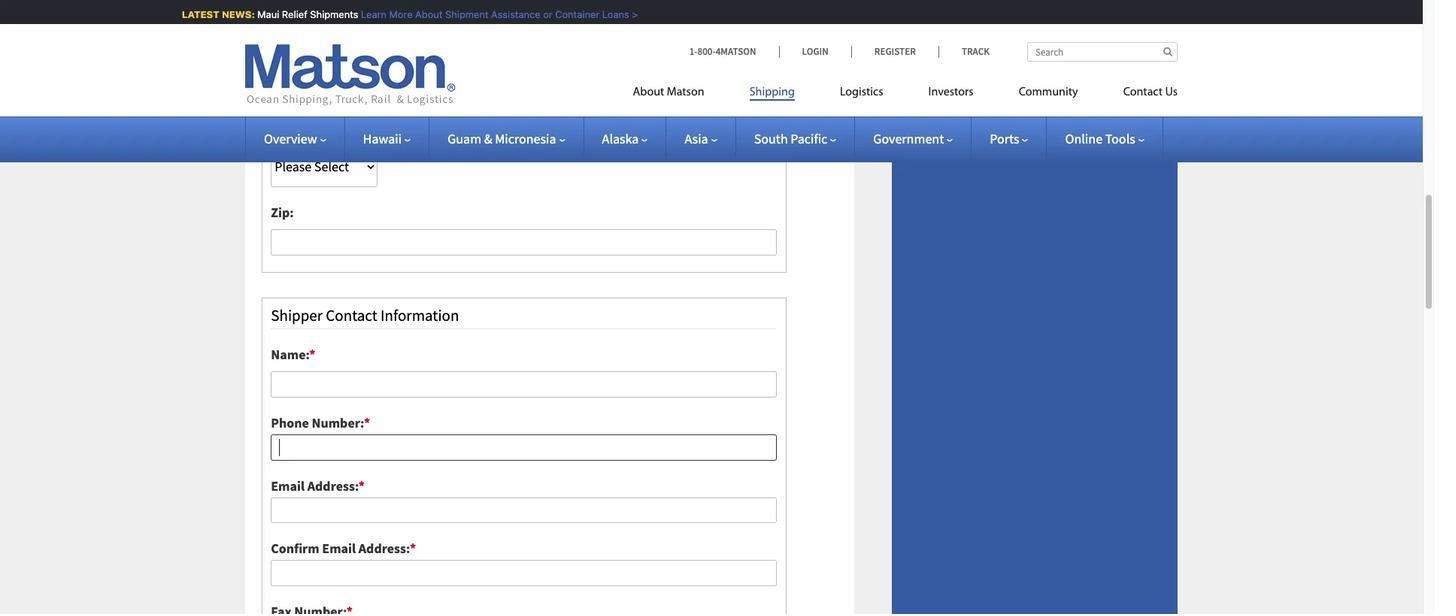 Task type: describe. For each thing, give the bounding box(es) containing it.
0 vertical spatial email
[[271, 478, 305, 495]]

ports link
[[990, 130, 1029, 147]]

overview
[[264, 130, 317, 147]]

quote
[[397, 0, 430, 16]]

investors
[[929, 87, 974, 99]]

about inside about matson link
[[633, 87, 665, 99]]

south pacific
[[754, 130, 828, 147]]

information
[[381, 305, 459, 326]]

online
[[1066, 130, 1103, 147]]

contact us
[[1124, 87, 1178, 99]]

number:
[[312, 415, 364, 432]]

Search search field
[[1028, 42, 1178, 62]]

a
[[432, 0, 439, 16]]

learn
[[356, 8, 382, 20]]

tools
[[1106, 130, 1136, 147]]

from
[[599, 0, 626, 16]]

City: text field
[[271, 84, 778, 110]]

overview link
[[264, 130, 326, 147]]

phone number: *
[[271, 415, 370, 432]]

2 to from the left
[[677, 0, 689, 16]]

relief
[[277, 8, 302, 20]]

confirm email address: *
[[271, 541, 416, 558]]

community link
[[997, 79, 1101, 110]]

asia
[[685, 130, 709, 147]]

guam & micronesia link
[[448, 130, 566, 147]]

login
[[802, 45, 829, 58]]

&
[[484, 130, 493, 147]]

login link
[[779, 45, 852, 58]]

hawaii
[[363, 130, 402, 147]]

shipper contact information
[[271, 305, 459, 326]]

online tools link
[[1066, 130, 1145, 147]]

would
[[277, 0, 313, 16]]

register
[[875, 45, 916, 58]]

learn more about shipment assistance or container loans > link
[[356, 8, 633, 20]]

more
[[384, 8, 407, 20]]

or
[[538, 8, 548, 20]]

matson inside top menu navigation
[[667, 87, 705, 99]]

search image
[[1164, 47, 1173, 56]]

guam
[[448, 130, 482, 147]]

email address: *
[[271, 478, 365, 495]]

south
[[754, 130, 788, 147]]

maui
[[252, 8, 274, 20]]

ports
[[990, 130, 1020, 147]]

1 vertical spatial address:
[[359, 541, 410, 558]]

1 horizontal spatial email
[[322, 541, 356, 558]]

latest news: maui relief shipments learn more about shipment assistance or container loans >
[[177, 8, 633, 20]]

i
[[271, 0, 275, 16]]

confirm
[[271, 541, 320, 558]]

city:
[[271, 57, 299, 75]]

blue matson logo with ocean, shipping, truck, rail and logistics written beneath it. image
[[245, 44, 456, 106]]



Task type: vqa. For each thing, say whether or not it's contained in the screenshot.
Matson in "I would like Matson to quote a price that includes trucking from the port to the following location:"
yes



Task type: locate. For each thing, give the bounding box(es) containing it.
about
[[410, 8, 438, 20], [633, 87, 665, 99]]

0 vertical spatial about
[[410, 8, 438, 20]]

micronesia
[[495, 130, 557, 147]]

4matson
[[716, 45, 757, 58]]

news:
[[217, 8, 250, 20]]

email down phone
[[271, 478, 305, 495]]

trucking
[[549, 0, 596, 16]]

0 vertical spatial matson
[[338, 0, 379, 16]]

2 the from the left
[[691, 0, 710, 16]]

None text field
[[271, 372, 778, 398]]

1 vertical spatial about
[[633, 87, 665, 99]]

logistics link
[[818, 79, 906, 110]]

about up alaska link
[[633, 87, 665, 99]]

0 horizontal spatial matson
[[338, 0, 379, 16]]

container
[[550, 8, 595, 20]]

register link
[[852, 45, 939, 58]]

0 horizontal spatial the
[[629, 0, 647, 16]]

1 horizontal spatial contact
[[1124, 87, 1163, 99]]

contact inside top menu navigation
[[1124, 87, 1163, 99]]

address:
[[308, 478, 359, 495], [359, 541, 410, 558]]

1 the from the left
[[629, 0, 647, 16]]

logistics
[[840, 87, 884, 99]]

investors link
[[906, 79, 997, 110]]

latest
[[177, 8, 214, 20]]

0 horizontal spatial contact
[[326, 305, 378, 326]]

asia link
[[685, 130, 718, 147]]

1 vertical spatial contact
[[326, 305, 378, 326]]

0 vertical spatial contact
[[1124, 87, 1163, 99]]

None search field
[[1028, 42, 1178, 62]]

1 horizontal spatial matson
[[667, 87, 705, 99]]

1-800-4matson link
[[690, 45, 779, 58]]

alaska
[[602, 130, 639, 147]]

1 horizontal spatial about
[[633, 87, 665, 99]]

shipping
[[750, 87, 795, 99]]

1 horizontal spatial to
[[677, 0, 689, 16]]

us
[[1166, 87, 1178, 99]]

contact us link
[[1101, 79, 1178, 110]]

0 horizontal spatial to
[[382, 0, 394, 16]]

Zip: text field
[[271, 230, 778, 256]]

1 horizontal spatial the
[[691, 0, 710, 16]]

1 to from the left
[[382, 0, 394, 16]]

to right the port
[[677, 0, 689, 16]]

state:
[[271, 126, 306, 144]]

contact left us on the top of the page
[[1124, 87, 1163, 99]]

shipments
[[305, 8, 353, 20]]

name:
[[271, 346, 310, 363]]

zip:
[[271, 204, 294, 221]]

location:
[[271, 21, 321, 38]]

to
[[382, 0, 394, 16], [677, 0, 689, 16]]

matson
[[338, 0, 379, 16], [667, 87, 705, 99]]

top menu navigation
[[633, 79, 1178, 110]]

price
[[442, 0, 470, 16]]

0 horizontal spatial email
[[271, 478, 305, 495]]

i would like matson to quote a price that includes trucking from the port to the following location:
[[271, 0, 765, 38]]

contact
[[1124, 87, 1163, 99], [326, 305, 378, 326]]

that
[[473, 0, 496, 16]]

about matson
[[633, 87, 705, 99]]

about right more
[[410, 8, 438, 20]]

name: *
[[271, 346, 316, 363]]

1 vertical spatial matson
[[667, 87, 705, 99]]

community
[[1019, 87, 1079, 99]]

contact right shipper
[[326, 305, 378, 326]]

None email field
[[271, 498, 778, 524], [271, 561, 778, 587], [271, 498, 778, 524], [271, 561, 778, 587]]

pacific
[[791, 130, 828, 147]]

800-
[[698, 45, 716, 58]]

*
[[310, 346, 316, 363], [364, 415, 370, 432], [359, 478, 365, 495], [410, 541, 416, 558]]

hawaii link
[[363, 130, 411, 147]]

loans
[[597, 8, 624, 20]]

matson right like
[[338, 0, 379, 16]]

shipping link
[[727, 79, 818, 110]]

to right learn
[[382, 0, 394, 16]]

0 vertical spatial address:
[[308, 478, 359, 495]]

email
[[271, 478, 305, 495], [322, 541, 356, 558]]

phone
[[271, 415, 309, 432]]

about matson link
[[633, 79, 727, 110]]

alaska link
[[602, 130, 648, 147]]

following
[[713, 0, 765, 16]]

guam & micronesia
[[448, 130, 557, 147]]

port
[[650, 0, 674, 16]]

the
[[629, 0, 647, 16], [691, 0, 710, 16]]

shipment
[[440, 8, 483, 20]]

assistance
[[486, 8, 535, 20]]

1-
[[690, 45, 698, 58]]

the left 'following' at the top
[[691, 0, 710, 16]]

south pacific link
[[754, 130, 837, 147]]

matson inside i would like matson to quote a price that includes trucking from the port to the following location:
[[338, 0, 379, 16]]

track
[[962, 45, 990, 58]]

1-800-4matson
[[690, 45, 757, 58]]

the left the port
[[629, 0, 647, 16]]

online tools
[[1066, 130, 1136, 147]]

includes
[[499, 0, 546, 16]]

1 vertical spatial email
[[322, 541, 356, 558]]

None telephone field
[[271, 435, 778, 461]]

0 horizontal spatial about
[[410, 8, 438, 20]]

government
[[874, 130, 945, 147]]

>
[[627, 8, 633, 20]]

shipper
[[271, 305, 323, 326]]

matson down 1-
[[667, 87, 705, 99]]

email right confirm
[[322, 541, 356, 558]]

like
[[315, 0, 335, 16]]

government link
[[874, 130, 954, 147]]

track link
[[939, 45, 990, 58]]



